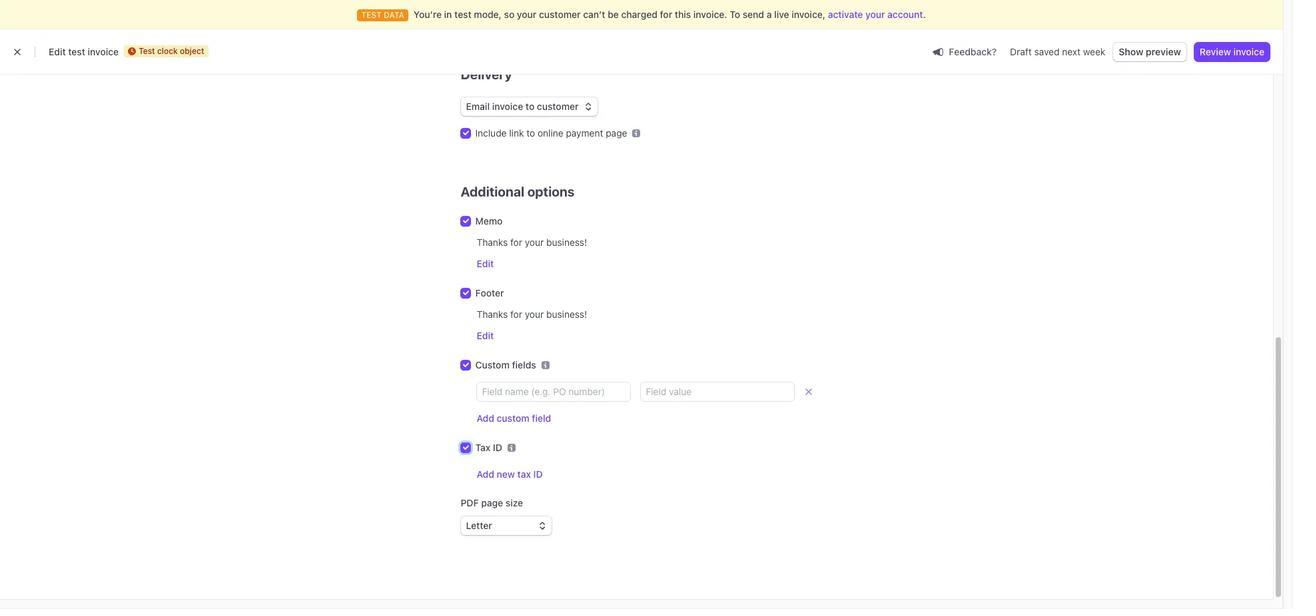 Task type: locate. For each thing, give the bounding box(es) containing it.
0 vertical spatial edit button
[[477, 257, 494, 271]]

add left new
[[477, 468, 494, 480]]

send
[[743, 9, 764, 20]]

1 vertical spatial business!
[[546, 309, 587, 320]]

page
[[606, 127, 627, 139], [481, 497, 503, 508]]

link
[[509, 127, 524, 139]]

1 thanks for your business! from the top
[[477, 237, 587, 248]]

edit for footer
[[477, 330, 494, 341]]

1 add from the top
[[477, 413, 494, 424]]

thanks for your business! down footer
[[477, 309, 587, 320]]

review invoice
[[1200, 46, 1265, 57]]

fields
[[512, 359, 536, 371]]

2 add from the top
[[477, 468, 494, 480]]

invoice right review
[[1234, 46, 1265, 57]]

custom
[[497, 413, 530, 424]]

thanks
[[477, 237, 508, 248], [477, 309, 508, 320]]

test
[[455, 9, 472, 20], [68, 46, 85, 57]]

0 vertical spatial page
[[606, 127, 627, 139]]

invoice inside popup button
[[492, 101, 523, 112]]

.
[[923, 9, 926, 20]]

edit button
[[477, 257, 494, 271], [477, 329, 494, 343]]

add for add custom field
[[477, 413, 494, 424]]

edit button up custom
[[477, 329, 494, 343]]

memo
[[475, 215, 503, 227]]

2 business! from the top
[[546, 309, 587, 320]]

your right activate
[[866, 9, 885, 20]]

for down additional options
[[511, 237, 522, 248]]

tax
[[475, 442, 491, 453]]

1 edit button from the top
[[477, 257, 494, 271]]

add custom field button
[[477, 412, 551, 425]]

1 vertical spatial customer
[[537, 101, 579, 112]]

0 horizontal spatial page
[[481, 497, 503, 508]]

invoice up link
[[492, 101, 523, 112]]

to right link
[[527, 127, 535, 139]]

email for email
[[1266, 131, 1290, 143]]

1 horizontal spatial page
[[606, 127, 627, 139]]

thanks for your business!
[[477, 237, 587, 248], [477, 309, 587, 320]]

thanks down footer
[[477, 309, 508, 320]]

a
[[767, 9, 772, 20]]

1 horizontal spatial id
[[534, 468, 543, 480]]

1 horizontal spatial invoice
[[492, 101, 523, 112]]

for for memo
[[511, 237, 522, 248]]

this
[[675, 9, 691, 20]]

draft
[[1010, 46, 1032, 57]]

test
[[139, 46, 155, 56]]

your down the options
[[525, 237, 544, 248]]

0 horizontal spatial id
[[493, 442, 502, 453]]

add left custom
[[477, 413, 494, 424]]

delivery
[[461, 67, 512, 82]]

1 vertical spatial to
[[527, 127, 535, 139]]

draft saved next week
[[1010, 46, 1106, 57]]

email invoice to customer
[[466, 101, 579, 112]]

for for footer
[[511, 309, 522, 320]]

2 edit button from the top
[[477, 329, 494, 343]]

0 vertical spatial id
[[493, 442, 502, 453]]

edit button for memo
[[477, 257, 494, 271]]

2 thanks for your business! from the top
[[477, 309, 587, 320]]

add for add new tax id
[[477, 468, 494, 480]]

2 horizontal spatial invoice
[[1234, 46, 1265, 57]]

0 horizontal spatial email
[[466, 101, 490, 112]]

email for email invoice to customer
[[466, 101, 490, 112]]

review
[[1200, 46, 1231, 57]]

new
[[497, 468, 515, 480]]

0 vertical spatial thanks for your business!
[[477, 237, 587, 248]]

thanks for your business! down memo
[[477, 237, 587, 248]]

page left size
[[481, 497, 503, 508]]

1 vertical spatial for
[[511, 237, 522, 248]]

email
[[466, 101, 490, 112], [1266, 131, 1290, 143]]

your right so
[[517, 9, 537, 20]]

0 vertical spatial to
[[526, 101, 535, 112]]

for up the fields
[[511, 309, 522, 320]]

1 vertical spatial thanks
[[477, 309, 508, 320]]

add inside button
[[477, 413, 494, 424]]

week
[[1083, 46, 1106, 57]]

add
[[477, 413, 494, 424], [477, 468, 494, 480]]

1 business! from the top
[[546, 237, 587, 248]]

1 vertical spatial test
[[68, 46, 85, 57]]

include
[[475, 127, 507, 139]]

tax id
[[475, 442, 502, 453]]

0 vertical spatial business!
[[546, 237, 587, 248]]

2 thanks from the top
[[477, 309, 508, 320]]

0 vertical spatial customer
[[539, 9, 581, 20]]

your
[[517, 9, 537, 20], [866, 9, 885, 20], [525, 237, 544, 248], [525, 309, 544, 320]]

0 vertical spatial edit
[[49, 46, 66, 57]]

add new tax id link
[[477, 468, 813, 481]]

business! for memo
[[546, 237, 587, 248]]

invoice inside button
[[1234, 46, 1265, 57]]

0 vertical spatial thanks
[[477, 237, 508, 248]]

pdf page size
[[461, 497, 523, 508]]

charged
[[621, 9, 658, 20]]

test clock object
[[139, 46, 204, 56]]

to
[[526, 101, 535, 112], [527, 127, 535, 139]]

customer up include link to online payment page
[[537, 101, 579, 112]]

invoice
[[88, 46, 119, 57], [1234, 46, 1265, 57], [492, 101, 523, 112]]

you're in test mode, so your customer can't be charged for this invoice. to send a live invoice, activate your account .
[[414, 9, 926, 20]]

to inside the email invoice to customer popup button
[[526, 101, 535, 112]]

options
[[528, 184, 575, 199]]

1 vertical spatial edit button
[[477, 329, 494, 343]]

edit button for footer
[[477, 329, 494, 343]]

invoice.
[[694, 9, 728, 20]]

pdf
[[461, 497, 479, 508]]

0 vertical spatial add
[[477, 413, 494, 424]]

edit button up footer
[[477, 257, 494, 271]]

invoice left test
[[88, 46, 119, 57]]

0 vertical spatial email
[[466, 101, 490, 112]]

include link to online payment page
[[475, 127, 627, 139]]

customer
[[539, 9, 581, 20], [537, 101, 579, 112]]

id
[[493, 442, 502, 453], [534, 468, 543, 480]]

1 vertical spatial edit
[[477, 258, 494, 269]]

thanks for your business! for footer
[[477, 309, 587, 320]]

2 vertical spatial for
[[511, 309, 522, 320]]

0 vertical spatial for
[[660, 9, 673, 20]]

to up include link to online payment page
[[526, 101, 535, 112]]

page right payment
[[606, 127, 627, 139]]

feedback? button
[[928, 42, 1002, 61]]

1 horizontal spatial email
[[1266, 131, 1290, 143]]

email inside popup button
[[466, 101, 490, 112]]

thanks down memo
[[477, 237, 508, 248]]

1 vertical spatial add
[[477, 468, 494, 480]]

0 vertical spatial test
[[455, 9, 472, 20]]

in
[[444, 9, 452, 20]]

business!
[[546, 237, 587, 248], [546, 309, 587, 320]]

thanks for your business! for memo
[[477, 237, 587, 248]]

2 vertical spatial edit
[[477, 330, 494, 341]]

additional options
[[461, 184, 575, 199]]

customer left can't
[[539, 9, 581, 20]]

size
[[506, 497, 523, 508]]

Field name (e.g. PO number) text field
[[477, 383, 630, 401]]

1 thanks from the top
[[477, 237, 508, 248]]

1 vertical spatial thanks for your business!
[[477, 309, 587, 320]]

invoice,
[[792, 9, 826, 20]]

edit
[[49, 46, 66, 57], [477, 258, 494, 269], [477, 330, 494, 341]]

1 vertical spatial email
[[1266, 131, 1290, 143]]

business! for footer
[[546, 309, 587, 320]]

for left this
[[660, 9, 673, 20]]

svg image
[[584, 103, 592, 111]]

for
[[660, 9, 673, 20], [511, 237, 522, 248], [511, 309, 522, 320]]



Task type: describe. For each thing, give the bounding box(es) containing it.
be
[[608, 9, 619, 20]]

letter button
[[461, 516, 551, 535]]

feedback?
[[949, 46, 997, 57]]

show
[[1119, 46, 1144, 57]]

to for customer
[[526, 101, 535, 112]]

additional
[[461, 184, 525, 199]]

activate your account link
[[828, 8, 923, 21]]

activate
[[828, 9, 863, 20]]

show preview button
[[1114, 43, 1187, 61]]

customer inside popup button
[[537, 101, 579, 112]]

custom
[[475, 359, 510, 371]]

Field value text field
[[641, 383, 794, 401]]

letter
[[466, 520, 492, 531]]

1 horizontal spatial test
[[455, 9, 472, 20]]

add custom field
[[477, 413, 551, 424]]

saved
[[1035, 46, 1060, 57]]

so
[[504, 9, 515, 20]]

0 horizontal spatial invoice
[[88, 46, 119, 57]]

show preview
[[1119, 46, 1181, 57]]

1 vertical spatial id
[[534, 468, 543, 480]]

account
[[888, 9, 923, 20]]

online
[[538, 127, 564, 139]]

thanks for footer
[[477, 309, 508, 320]]

tax
[[518, 468, 531, 480]]

payment
[[566, 127, 603, 139]]

object
[[180, 46, 204, 56]]

can't
[[583, 9, 605, 20]]

1 vertical spatial page
[[481, 497, 503, 508]]

edit test invoice
[[49, 46, 119, 57]]

thanks for memo
[[477, 237, 508, 248]]

your up the fields
[[525, 309, 544, 320]]

edit for memo
[[477, 258, 494, 269]]

live
[[774, 9, 789, 20]]

next
[[1062, 46, 1081, 57]]

you're
[[414, 9, 442, 20]]

0 horizontal spatial test
[[68, 46, 85, 57]]

svg image
[[538, 522, 546, 530]]

preview
[[1146, 46, 1181, 57]]

mode,
[[474, 9, 502, 20]]

email invoice to customer button
[[461, 97, 597, 116]]

footer
[[475, 287, 504, 299]]

review invoice button
[[1195, 43, 1270, 61]]

to for online
[[527, 127, 535, 139]]

add new tax id
[[477, 468, 543, 480]]

custom fields
[[475, 359, 536, 371]]

invoice for email invoice to customer
[[492, 101, 523, 112]]

field
[[532, 413, 551, 424]]

invoice for review invoice
[[1234, 46, 1265, 57]]

to
[[730, 9, 740, 20]]

clock
[[157, 46, 178, 56]]



Task type: vqa. For each thing, say whether or not it's contained in the screenshot.
Customers Link
no



